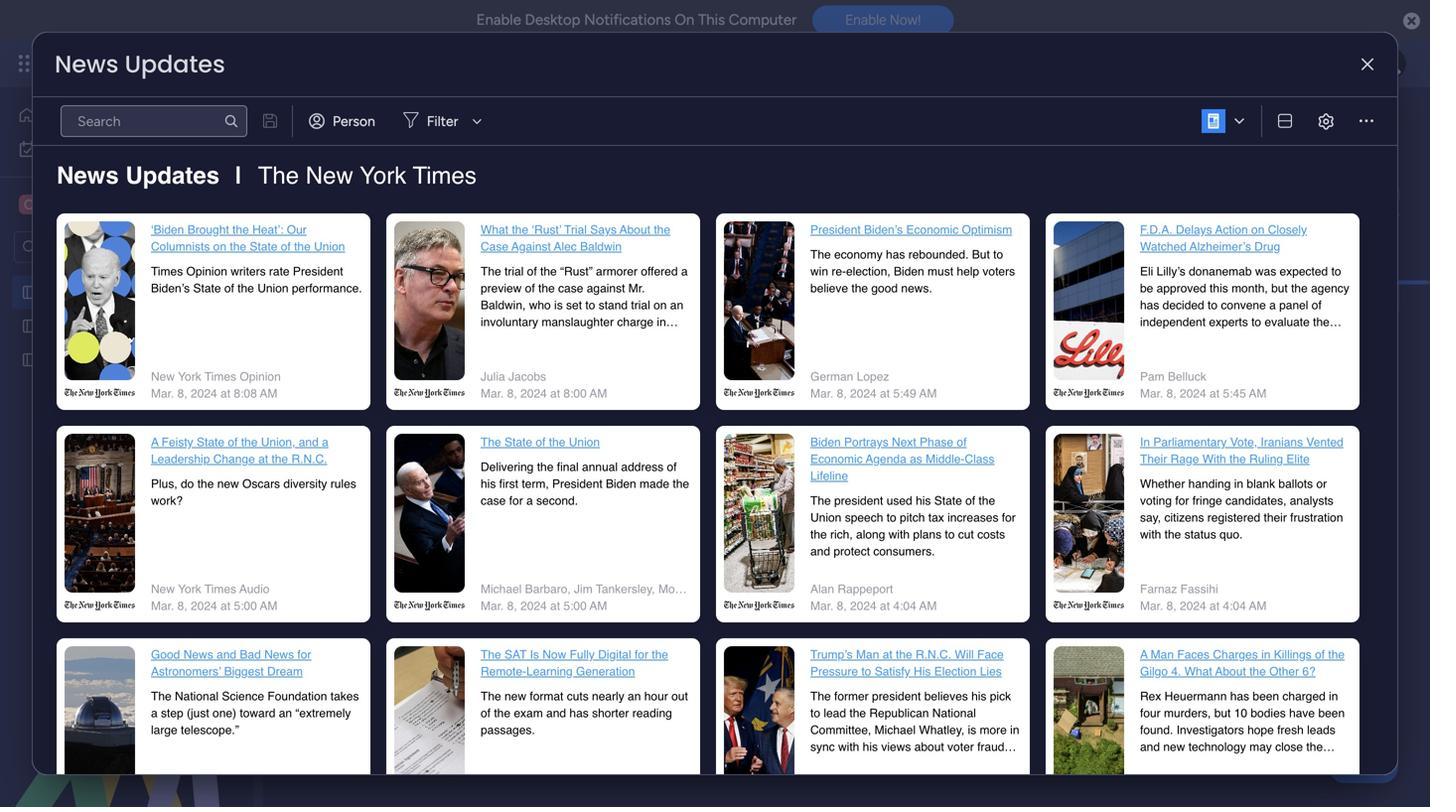 Task type: locate. For each thing, give the bounding box(es) containing it.
help
[[1346, 757, 1381, 777]]

0 vertical spatial digital
[[302, 103, 401, 147]]

creative for creative assets
[[46, 195, 107, 214]]

1 enable from the left
[[476, 11, 521, 29]]

0 horizontal spatial (dam)
[[211, 284, 252, 301]]

enable left desktop
[[476, 11, 521, 29]]

1 vertical spatial asset
[[341, 239, 374, 256]]

0 vertical spatial public board image
[[21, 317, 40, 336]]

work right my
[[68, 141, 98, 157]]

creative inside workspace selection "element"
[[46, 195, 107, 214]]

add
[[461, 239, 486, 256]]

work for monday
[[160, 52, 196, 74]]

v2 search image
[[561, 236, 575, 259]]

0 horizontal spatial work
[[68, 141, 98, 157]]

person up 'more'
[[333, 113, 375, 130]]

0 horizontal spatial enable
[[476, 11, 521, 29]]

public board image left the website
[[21, 351, 40, 369]]

person button up 'more'
[[301, 105, 387, 137]]

1
[[1346, 117, 1352, 134]]

2 horizontal spatial asset
[[409, 103, 493, 147]]

activity
[[1168, 117, 1216, 134]]

1 horizontal spatial (dam)
[[727, 103, 828, 147]]

enable for enable desktop notifications on this computer
[[476, 11, 521, 29]]

(dam) inside list box
[[211, 284, 252, 301]]

0 vertical spatial arrow down image
[[465, 109, 489, 133]]

1 vertical spatial filter
[[770, 239, 801, 256]]

work
[[160, 52, 196, 74], [68, 141, 98, 157]]

my
[[46, 141, 65, 157]]

asset right new
[[341, 239, 374, 256]]

0 vertical spatial digital asset management (dam)
[[302, 103, 828, 147]]

1 horizontal spatial digital asset management (dam)
[[302, 103, 828, 147]]

1 vertical spatial work
[[68, 141, 98, 157]]

management
[[200, 52, 309, 74], [501, 103, 719, 147], [126, 284, 208, 301]]

asset
[[409, 103, 493, 147], [341, 239, 374, 256], [90, 284, 123, 301]]

(dam) up https://youtu.be/9x6_kyyrn_e
[[727, 103, 828, 147]]

management up here:
[[501, 103, 719, 147]]

0 vertical spatial filter button
[[395, 105, 489, 137]]

john smith image
[[1374, 48, 1406, 79]]

widget
[[490, 239, 533, 256]]

0 horizontal spatial arrow down image
[[465, 109, 489, 133]]

2 enable from the left
[[845, 12, 886, 28]]

work right monday
[[160, 52, 196, 74]]

dapulse close image
[[1403, 11, 1420, 32]]

management up search icon
[[200, 52, 309, 74]]

public board image down public board image
[[21, 317, 40, 336]]

learn
[[304, 150, 338, 167]]

new asset
[[309, 239, 374, 256]]

digital
[[302, 103, 401, 147], [47, 284, 86, 301]]

1 vertical spatial person button
[[646, 232, 732, 263]]

person
[[333, 113, 375, 130], [678, 239, 720, 256]]

enable left now!
[[845, 12, 886, 28]]

computer
[[729, 11, 797, 29]]

enable inside enable now! button
[[845, 12, 886, 28]]

0 horizontal spatial person button
[[301, 105, 387, 137]]

home
[[44, 107, 82, 124]]

monday
[[88, 52, 156, 74]]

0 horizontal spatial filter
[[427, 113, 458, 130]]

angle down image
[[392, 240, 401, 255]]

0 horizontal spatial filter button
[[395, 105, 489, 137]]

of
[[499, 150, 512, 167]]

search image
[[223, 113, 239, 129]]

1 vertical spatial public board image
[[21, 351, 40, 369]]

now!
[[890, 12, 921, 28]]

1 horizontal spatial enable
[[845, 12, 886, 28]]

homepage
[[101, 352, 167, 368]]

person button
[[301, 105, 387, 137], [646, 232, 732, 263]]

list box containing digital asset management (dam)
[[0, 272, 253, 645]]

option
[[0, 275, 253, 279]]

digital asset management (dam) up learn more about this package of templates here: https://youtu.be/9x6_kyyrn_e
[[302, 103, 828, 147]]

add widget button
[[424, 231, 542, 263]]

management up requests
[[126, 284, 208, 301]]

1 horizontal spatial work
[[160, 52, 196, 74]]

on
[[675, 11, 694, 29]]

0 horizontal spatial person
[[333, 113, 375, 130]]

asset up creative requests at the top left of the page
[[90, 284, 123, 301]]

table
[[365, 186, 398, 203]]

about
[[377, 150, 414, 167]]

1 vertical spatial creative
[[47, 318, 99, 335]]

digital asset management (dam) up requests
[[47, 284, 252, 301]]

0 horizontal spatial asset
[[90, 284, 123, 301]]

1 horizontal spatial digital
[[302, 103, 401, 147]]

2 vertical spatial asset
[[90, 284, 123, 301]]

website homepage redesign
[[47, 352, 225, 368]]

dapulse x slim image
[[1361, 57, 1373, 72]]

person button right search field
[[646, 232, 732, 263]]

filter button
[[395, 105, 489, 137], [738, 232, 832, 263]]

1 public board image from the top
[[21, 317, 40, 336]]

public board image
[[21, 317, 40, 336], [21, 351, 40, 369]]

notifications
[[584, 11, 671, 29]]

1 horizontal spatial person button
[[646, 232, 732, 263]]

1 horizontal spatial filter button
[[738, 232, 832, 263]]

v2 split view image
[[1278, 114, 1292, 128]]

digital asset management (dam)
[[302, 103, 828, 147], [47, 284, 252, 301]]

work inside my work option
[[68, 141, 98, 157]]

word cloud
[[330, 346, 437, 371]]

1 vertical spatial (dam)
[[211, 284, 252, 301]]

1 vertical spatial digital
[[47, 284, 86, 301]]

1 vertical spatial filter button
[[738, 232, 832, 263]]

asset up the 'package'
[[409, 103, 493, 147]]

enable
[[476, 11, 521, 29], [845, 12, 886, 28]]

enable now! button
[[813, 5, 954, 35]]

more dots image
[[1360, 114, 1373, 128]]

news
[[55, 48, 119, 81]]

here:
[[581, 150, 612, 167]]

0 vertical spatial creative
[[46, 195, 107, 214]]

(dam)
[[727, 103, 828, 147], [211, 284, 252, 301]]

learn more about this package of templates here: https://youtu.be/9x6_kyyrn_e
[[304, 150, 807, 167]]

0 horizontal spatial digital asset management (dam)
[[47, 284, 252, 301]]

public board image
[[21, 283, 40, 302]]

None search field
[[61, 105, 247, 137]]

creative right the c
[[46, 195, 107, 214]]

enable desktop notifications on this computer
[[476, 11, 797, 29]]

digital up 'more'
[[302, 103, 401, 147]]

Search in workspace field
[[42, 236, 166, 259]]

public board image for website homepage redesign
[[21, 351, 40, 369]]

0 vertical spatial person button
[[301, 105, 387, 137]]

filter
[[427, 113, 458, 130], [770, 239, 801, 256]]

cloud
[[383, 346, 437, 371]]

new
[[309, 239, 338, 256]]

team
[[427, 186, 461, 203]]

(dam) up redesign
[[211, 284, 252, 301]]

lottie animation element
[[0, 607, 253, 807]]

1 horizontal spatial asset
[[341, 239, 374, 256]]

2 public board image from the top
[[21, 351, 40, 369]]

creative
[[46, 195, 107, 214], [47, 318, 99, 335]]

1 vertical spatial person
[[678, 239, 720, 256]]

1 vertical spatial arrow down image
[[808, 236, 832, 259]]

public board image for creative requests
[[21, 317, 40, 336]]

arrow down image
[[465, 109, 489, 133], [808, 236, 832, 259]]

1 horizontal spatial person
[[678, 239, 720, 256]]

list box
[[0, 272, 253, 645]]

word
[[330, 346, 378, 371]]

creative up the website
[[47, 318, 99, 335]]

person down https://youtu.be/9x6_kyyrn_e
[[678, 239, 720, 256]]

digital right public board image
[[47, 284, 86, 301]]

creative for creative requests
[[47, 318, 99, 335]]

0 vertical spatial work
[[160, 52, 196, 74]]

asset inside new asset button
[[341, 239, 374, 256]]



Task type: vqa. For each thing, say whether or not it's contained in the screenshot.
the Workspace ICON in the left top of the page
yes



Task type: describe. For each thing, give the bounding box(es) containing it.
News Updates field
[[50, 48, 230, 81]]

Word Cloud field
[[325, 346, 442, 371]]

main table button
[[301, 179, 413, 211]]

creative assets
[[46, 195, 157, 214]]

team workload
[[427, 186, 523, 203]]

news updates
[[55, 48, 225, 81]]

Search field
[[575, 234, 635, 261]]

my work
[[46, 141, 98, 157]]

Digital asset management (DAM) field
[[297, 103, 833, 147]]

desktop
[[525, 11, 580, 29]]

my work option
[[12, 133, 241, 165]]

main
[[332, 186, 362, 203]]

enable for enable now!
[[845, 12, 886, 28]]

0 vertical spatial (dam)
[[727, 103, 828, 147]]

home link
[[12, 99, 241, 131]]

new asset button
[[301, 232, 382, 263]]

0 vertical spatial filter
[[427, 113, 458, 130]]

workload
[[464, 186, 523, 203]]

0 horizontal spatial digital
[[47, 284, 86, 301]]

requests
[[103, 318, 157, 335]]

enable now!
[[845, 12, 921, 28]]

1 vertical spatial digital asset management (dam)
[[47, 284, 252, 301]]

this
[[417, 150, 440, 167]]

more
[[342, 150, 374, 167]]

add widget
[[461, 239, 533, 256]]

templates
[[515, 150, 578, 167]]

my work link
[[12, 133, 241, 165]]

workspace selection element
[[19, 193, 160, 216]]

work for my
[[68, 141, 98, 157]]

redesign
[[171, 352, 225, 368]]

lottie animation image
[[0, 607, 253, 807]]

1 vertical spatial management
[[501, 103, 719, 147]]

0 vertical spatial management
[[200, 52, 309, 74]]

activity button
[[1160, 109, 1254, 141]]

0 vertical spatial asset
[[409, 103, 493, 147]]

1 horizontal spatial filter
[[770, 239, 801, 256]]

https://youtu.be/9x6_kyyrn_e
[[616, 150, 807, 167]]

website
[[47, 352, 98, 368]]

assets
[[111, 195, 157, 214]]

learn more about this package of templates here: https://youtu.be/9x6_kyyrn_e button
[[301, 147, 879, 171]]

0 vertical spatial person
[[333, 113, 375, 130]]

main table
[[332, 186, 398, 203]]

2 vertical spatial management
[[126, 284, 208, 301]]

this
[[698, 11, 725, 29]]

workspace image
[[19, 194, 39, 216]]

monday work management
[[88, 52, 309, 74]]

Filter dashboard by text search field
[[61, 105, 247, 137]]

1 horizontal spatial arrow down image
[[808, 236, 832, 259]]

invite / 1
[[1299, 117, 1352, 134]]

package
[[443, 150, 495, 167]]

/
[[1337, 117, 1342, 134]]

invite
[[1299, 117, 1334, 134]]

home option
[[12, 99, 241, 131]]

select product image
[[18, 54, 38, 73]]

c
[[24, 196, 34, 213]]

creative requests
[[47, 318, 157, 335]]

team workload button
[[413, 179, 538, 211]]

invite / 1 button
[[1262, 109, 1361, 141]]

updates
[[125, 48, 225, 81]]

help button
[[1329, 751, 1398, 784]]



